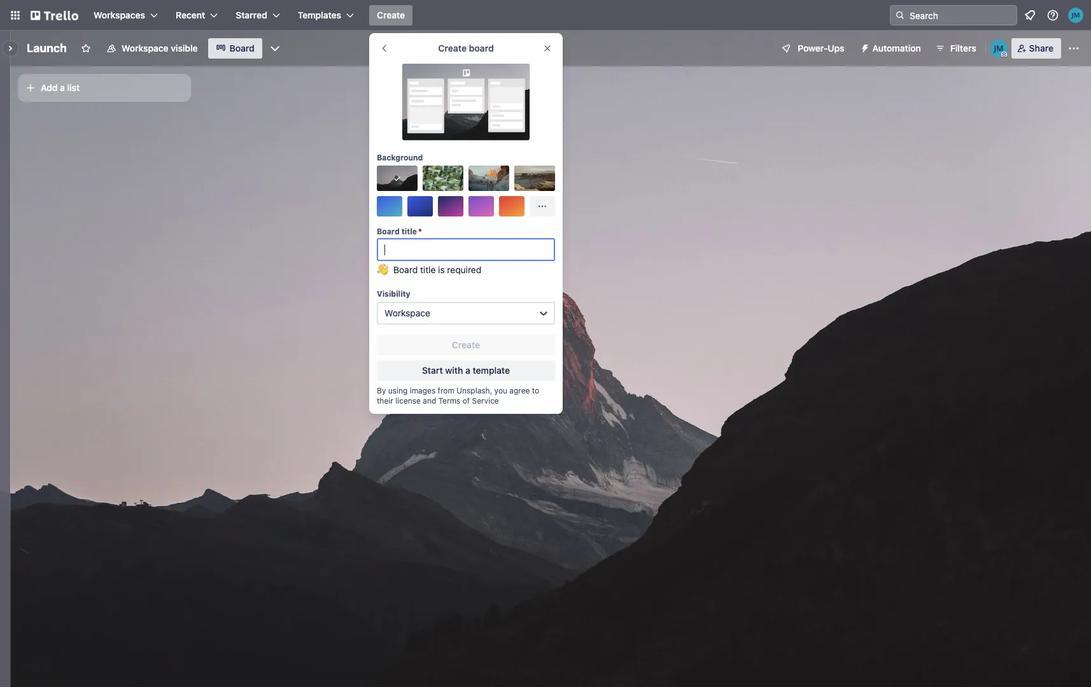 Task type: vqa. For each thing, say whether or not it's contained in the screenshot.
Fields
no



Task type: describe. For each thing, give the bounding box(es) containing it.
board
[[469, 43, 494, 53]]

workspace for workspace
[[385, 308, 430, 318]]

power-ups button
[[773, 38, 852, 59]]

workspace for workspace visible
[[122, 43, 168, 53]]

required
[[447, 264, 482, 275]]

board link
[[208, 38, 262, 59]]

automation button
[[855, 38, 929, 59]]

license and terms of service
[[396, 396, 499, 406]]

Board name text field
[[20, 38, 73, 59]]

*
[[418, 227, 422, 236]]

to
[[532, 386, 539, 395]]

start with a template
[[422, 365, 510, 376]]

back to home image
[[31, 5, 78, 25]]

board for board
[[230, 43, 255, 53]]

visibility
[[377, 289, 410, 299]]

recent
[[176, 10, 205, 20]]

terms
[[438, 396, 461, 406]]

power-
[[798, 43, 828, 53]]

from
[[438, 386, 455, 395]]

by using images from unsplash, you agree to their
[[377, 386, 539, 406]]

👋 board title is required
[[377, 264, 482, 275]]

create board
[[438, 43, 494, 53]]

list
[[67, 82, 80, 93]]

with
[[445, 365, 463, 376]]

by
[[377, 386, 386, 395]]

add a list
[[41, 82, 80, 93]]

this member is an admin of this board. image
[[1001, 52, 1007, 57]]

jeremy miller (jeremymiller198) image
[[1068, 8, 1084, 23]]

of
[[463, 396, 470, 406]]

add
[[41, 82, 58, 93]]

background element
[[377, 166, 555, 216]]

customize views image
[[269, 42, 281, 55]]

workspace visible button
[[99, 38, 205, 59]]

start with a template button
[[377, 360, 555, 381]]

and
[[423, 396, 436, 406]]

custom image image
[[392, 173, 402, 183]]

wave image
[[377, 264, 388, 281]]

ups
[[828, 43, 845, 53]]

their
[[377, 396, 393, 406]]

👋
[[377, 264, 388, 275]]

1 vertical spatial create button
[[377, 335, 555, 355]]

service
[[472, 396, 499, 406]]

create inside primary element
[[377, 10, 405, 20]]

add a list button
[[18, 74, 191, 102]]

a inside button
[[465, 365, 470, 376]]



Task type: locate. For each thing, give the bounding box(es) containing it.
Search field
[[905, 6, 1017, 25]]

open information menu image
[[1047, 9, 1059, 22]]

board left customize views image
[[230, 43, 255, 53]]

sm image
[[855, 38, 873, 56]]

automation
[[873, 43, 921, 53]]

board right 👋 on the top left
[[393, 264, 418, 275]]

1 vertical spatial board
[[377, 227, 400, 236]]

show menu image
[[1068, 42, 1080, 55]]

workspace visible
[[122, 43, 198, 53]]

0 notifications image
[[1023, 8, 1038, 23]]

visible
[[171, 43, 198, 53]]

a inside button
[[60, 82, 65, 93]]

0 vertical spatial board
[[230, 43, 255, 53]]

power-ups
[[798, 43, 845, 53]]

0 vertical spatial title
[[402, 227, 417, 236]]

board title *
[[377, 227, 422, 236]]

create button inside primary element
[[369, 5, 413, 25]]

filters
[[950, 43, 977, 53]]

agree
[[510, 386, 530, 395]]

share
[[1029, 43, 1054, 53]]

is
[[438, 264, 445, 275]]

recent button
[[168, 5, 226, 25]]

create up start with a template
[[452, 339, 480, 350]]

create up the return to previous screen "icon"
[[377, 10, 405, 20]]

board for board title *
[[377, 227, 400, 236]]

templates button
[[290, 5, 362, 25]]

workspace down visibility at the top of the page
[[385, 308, 430, 318]]

create button up start with a template
[[377, 335, 555, 355]]

0 horizontal spatial title
[[402, 227, 417, 236]]

a left list
[[60, 82, 65, 93]]

a right with
[[465, 365, 470, 376]]

1 vertical spatial title
[[420, 264, 436, 275]]

title left "is"
[[420, 264, 436, 275]]

0 horizontal spatial workspace
[[122, 43, 168, 53]]

2 vertical spatial board
[[393, 264, 418, 275]]

start
[[422, 365, 443, 376]]

you
[[494, 386, 507, 395]]

starred button
[[228, 5, 288, 25]]

launch
[[27, 41, 67, 55]]

create
[[377, 10, 405, 20], [438, 43, 467, 53], [452, 339, 480, 350]]

primary element
[[0, 0, 1091, 31]]

return to previous screen image
[[379, 43, 390, 53]]

license
[[396, 396, 421, 406]]

search image
[[895, 10, 905, 20]]

create button
[[369, 5, 413, 25], [377, 335, 555, 355]]

workspace inside workspace visible button
[[122, 43, 168, 53]]

workspace down workspaces dropdown button
[[122, 43, 168, 53]]

unsplash,
[[457, 386, 492, 395]]

0 vertical spatial a
[[60, 82, 65, 93]]

background
[[377, 153, 423, 162]]

terms of service link
[[438, 396, 499, 406]]

close popover image
[[542, 43, 553, 53]]

1 horizontal spatial workspace
[[385, 308, 430, 318]]

switch to… image
[[9, 9, 22, 22]]

star or unstar board image
[[81, 43, 91, 53]]

0 horizontal spatial a
[[60, 82, 65, 93]]

0 vertical spatial create button
[[369, 5, 413, 25]]

1 horizontal spatial a
[[465, 365, 470, 376]]

1 vertical spatial create
[[438, 43, 467, 53]]

board
[[230, 43, 255, 53], [377, 227, 400, 236], [393, 264, 418, 275]]

workspaces button
[[86, 5, 166, 25]]

images
[[410, 386, 436, 395]]

workspaces
[[94, 10, 145, 20]]

starred
[[236, 10, 267, 20]]

2 vertical spatial create
[[452, 339, 480, 350]]

1 horizontal spatial title
[[420, 264, 436, 275]]

1 vertical spatial a
[[465, 365, 470, 376]]

license link
[[396, 396, 421, 406]]

filters button
[[931, 38, 980, 59]]

template
[[473, 365, 510, 376]]

None text field
[[377, 238, 555, 261]]

0 vertical spatial create
[[377, 10, 405, 20]]

create left board at the left of the page
[[438, 43, 467, 53]]

board left *
[[377, 227, 400, 236]]

using
[[388, 386, 408, 395]]

0 vertical spatial workspace
[[122, 43, 168, 53]]

workspace
[[122, 43, 168, 53], [385, 308, 430, 318]]

title
[[402, 227, 417, 236], [420, 264, 436, 275]]

1 vertical spatial workspace
[[385, 308, 430, 318]]

a
[[60, 82, 65, 93], [465, 365, 470, 376]]

share button
[[1012, 38, 1061, 59]]

templates
[[298, 10, 341, 20]]

create button up the return to previous screen "icon"
[[369, 5, 413, 25]]

jeremy miller (jeremymiller198) image
[[990, 39, 1008, 57]]

title left *
[[402, 227, 417, 236]]



